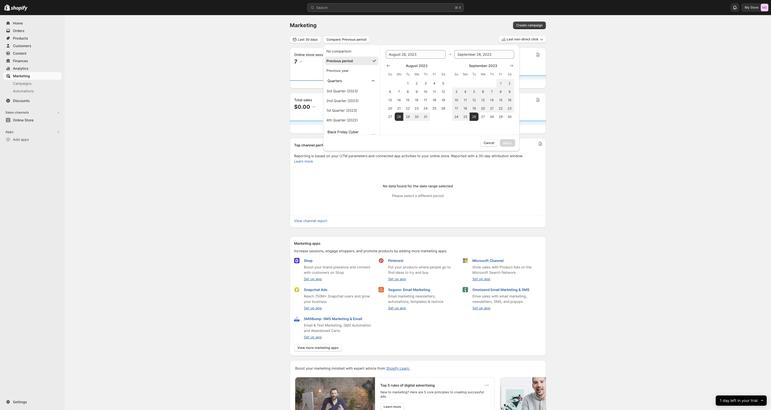 Task type: describe. For each thing, give the bounding box(es) containing it.
sales inside omnisend email marketing & sms drive sales with email marketing, newsletters, sms, and popups set up app
[[482, 295, 491, 299]]

2 horizontal spatial $0.00
[[468, 59, 484, 65]]

1 horizontal spatial 25 button
[[461, 113, 470, 121]]

0 vertical spatial 17
[[424, 98, 428, 102]]

new to marketing? here are 5 core principles to creating successful ads.
[[381, 391, 484, 399]]

2 22 button from the left
[[497, 104, 505, 113]]

people
[[430, 265, 441, 270]]

0 horizontal spatial products
[[379, 249, 393, 254]]

0 vertical spatial learn more link
[[294, 159, 313, 164]]

ideas
[[396, 271, 405, 275]]

2 16 button from the left
[[505, 96, 514, 104]]

no data found for the date range selected
[[383, 184, 453, 189]]

and left promote
[[357, 249, 363, 254]]

sales inside microsoft channel grow sales with product ads on the microsoft search network. set up app
[[482, 265, 491, 270]]

1 horizontal spatial 19 button
[[470, 104, 479, 113]]

channel
[[490, 259, 504, 263]]

friday element for september 2023
[[497, 69, 505, 79]]

monday element for september
[[461, 69, 470, 79]]

14 for 2nd 14 button from the left
[[490, 98, 494, 102]]

promote
[[364, 249, 378, 254]]

2 13 from the left
[[482, 98, 485, 102]]

smsbump: sms marketing & email link
[[304, 317, 362, 322]]

1st quarter (2023) button
[[325, 106, 379, 115]]

2 23 button from the left
[[505, 104, 514, 113]]

set up app link for snapchat ads reach 750m+ snapchat users and grow your business set up app
[[304, 306, 322, 311]]

0 horizontal spatial 5 button
[[439, 79, 448, 88]]

view for view channel report
[[294, 219, 302, 223]]

view more marketing apps
[[298, 346, 339, 350]]

1 horizontal spatial learn
[[384, 405, 393, 410]]

set up app link for pinterest put your products where people go to find ideas to try and buy set up app
[[388, 277, 406, 282]]

with inside shop boost your brand presence and connect with customers on shop set up app
[[304, 271, 311, 275]]

& inside 'seguno: email marketing email marketing newsletters, automations, templates & restock set up app'
[[428, 300, 430, 304]]

1 horizontal spatial sms
[[344, 324, 351, 328]]

0 horizontal spatial 18 button
[[430, 96, 439, 104]]

5 inside new to marketing? here are 5 core principles to creating successful ads.
[[424, 391, 426, 395]]

1 vertical spatial shop
[[336, 271, 344, 275]]

1 for 6
[[407, 81, 409, 85]]

1 day left in your trial
[[720, 399, 758, 404]]

1 horizontal spatial 24
[[455, 115, 459, 119]]

2 14 button from the left
[[488, 96, 497, 104]]

1 29 button from the left
[[404, 113, 413, 121]]

2 vertical spatial period
[[433, 194, 444, 198]]

10 for the leftmost 10 button
[[424, 90, 428, 94]]

1 2 from the left
[[416, 81, 418, 85]]

thursday element for september 2023
[[488, 69, 497, 79]]

8 for first 8 "button" from right
[[500, 90, 502, 94]]

2 28 from the left
[[490, 115, 494, 119]]

1 horizontal spatial 26 button
[[470, 113, 479, 121]]

0 vertical spatial sales
[[304, 98, 312, 102]]

no change image for 7
[[300, 60, 303, 64]]

marketing link
[[3, 72, 62, 80]]

with inside microsoft channel grow sales with product ads on the microsoft search network. set up app
[[492, 265, 499, 270]]

1 vertical spatial boost
[[295, 367, 305, 371]]

with left 'expert'
[[346, 367, 353, 371]]

attributed for 0
[[480, 98, 497, 102]]

attribution
[[492, 154, 509, 158]]

window.
[[510, 154, 524, 158]]

monday element for august
[[395, 69, 404, 79]]

1 27 from the left
[[388, 115, 392, 119]]

app inside 'seguno: email marketing email marketing newsletters, automations, templates & restock set up app'
[[400, 306, 406, 311]]

1 30 button from the left
[[413, 113, 421, 121]]

1 9 button from the left
[[413, 88, 421, 96]]

sales channels
[[5, 111, 29, 115]]

with inside omnisend email marketing & sms drive sales with email marketing, newsletters, sms, and popups set up app
[[492, 295, 499, 299]]

found
[[397, 184, 407, 189]]

activities
[[402, 154, 417, 158]]

(2023) for 2nd quarter (2023)
[[348, 99, 359, 103]]

7 for second 7 button from the left
[[491, 90, 493, 94]]

20 for 19
[[481, 106, 485, 110]]

sessions
[[315, 53, 330, 57]]

expert
[[354, 367, 365, 371]]

learn inside reporting is based on your utm parameters and connected app activities to your online store. reported with a 30-day attribution window. learn more
[[294, 159, 304, 164]]

16 for 2nd 16 button from right
[[415, 98, 419, 102]]

0 horizontal spatial 10 button
[[421, 88, 430, 96]]

to inside reporting is based on your utm parameters and connected app activities to your online store. reported with a 30-day attribution window. learn more
[[418, 154, 421, 158]]

settings link
[[3, 399, 62, 407]]

last non-direct click
[[507, 37, 539, 41]]

0 horizontal spatial 25 button
[[430, 104, 439, 113]]

products
[[13, 36, 28, 40]]

2nd quarter (2023)
[[327, 99, 359, 103]]

newsletters, inside 'seguno: email marketing email marketing newsletters, automations, templates & restock set up app'
[[416, 295, 436, 299]]

online for online store sessions
[[294, 53, 305, 57]]

2 15 button from the left
[[497, 96, 505, 104]]

750m+
[[315, 295, 327, 299]]

drive
[[473, 295, 481, 299]]

previous year button
[[325, 66, 379, 75]]

core
[[427, 391, 434, 395]]

email right seguno:
[[403, 288, 412, 292]]

0 vertical spatial shop
[[304, 259, 313, 263]]

2 13 button from the left
[[479, 96, 488, 104]]

online store button
[[0, 117, 65, 124]]

1 horizontal spatial 11 button
[[461, 96, 470, 104]]

sa for september 2023
[[508, 72, 512, 76]]

& left text
[[314, 324, 316, 328]]

0 horizontal spatial 12 button
[[439, 88, 448, 96]]

4th quarter (2022) button
[[325, 116, 379, 125]]

2 2 button from the left
[[505, 79, 514, 88]]

1 14 button from the left
[[395, 96, 404, 104]]

presence
[[334, 265, 349, 270]]

orders for orders attributed to marketing
[[468, 98, 480, 102]]

carts
[[331, 329, 340, 333]]

marketing up last 30 days dropdown button
[[290, 22, 317, 29]]

period inside button
[[342, 59, 353, 63]]

1 vertical spatial learn more link
[[381, 404, 405, 411]]

range
[[428, 184, 438, 189]]

0 horizontal spatial 3
[[425, 81, 427, 85]]

no for no data found for the date range selected
[[383, 184, 388, 189]]

12 for leftmost 12 button
[[442, 90, 445, 94]]

your inside snapchat ads reach 750m+ snapchat users and grow your business set up app
[[304, 300, 311, 304]]

more right adding
[[412, 249, 420, 254]]

last non-direct click button
[[499, 36, 546, 43]]

smsbump: sms marketing & email email & text marketing, sms automation and abandoned carts set up app
[[304, 317, 371, 340]]

september 2023
[[469, 64, 497, 68]]

1 29 from the left
[[406, 115, 410, 119]]

1 horizontal spatial 24 button
[[452, 113, 461, 121]]

30 for first the 30 button from the right
[[508, 115, 512, 119]]

su for september
[[455, 72, 459, 76]]

reporting
[[294, 154, 311, 158]]

2 27 button from the left
[[479, 113, 488, 121]]

1 horizontal spatial 12 button
[[470, 96, 479, 104]]

sales channels button
[[3, 109, 62, 117]]

2 30 button from the left
[[505, 113, 514, 121]]

automations
[[13, 89, 34, 93]]

2 horizontal spatial apps
[[331, 346, 339, 350]]

1 16 button from the left
[[413, 96, 421, 104]]

0 horizontal spatial 7
[[294, 59, 298, 65]]

1st
[[327, 108, 331, 113]]

14 for 2nd 14 button from right
[[397, 98, 401, 102]]

0 horizontal spatial 4 button
[[430, 79, 439, 88]]

tu for august 2023
[[406, 72, 410, 76]]

rules
[[391, 384, 399, 388]]

19 for rightmost 19 button
[[473, 106, 476, 110]]

30 inside dropdown button
[[306, 37, 310, 41]]

20 button for 19
[[479, 104, 488, 113]]

my store image
[[761, 4, 769, 11]]

analytics
[[13, 66, 28, 71]]

set up app link for seguno: email marketing email marketing newsletters, automations, templates & restock set up app
[[388, 306, 406, 311]]

up inside microsoft channel grow sales with product ads on the microsoft search network. set up app
[[479, 277, 483, 282]]

sms,
[[494, 300, 503, 304]]

left
[[731, 399, 737, 404]]

2 21 button from the left
[[488, 104, 497, 113]]

advice
[[366, 367, 377, 371]]

seguno: email marketing link
[[388, 288, 430, 292]]

compare:
[[327, 37, 342, 41]]

ads inside microsoft channel grow sales with product ads on the microsoft search network. set up app
[[514, 265, 520, 270]]

set up app link for shop boost your brand presence and connect with customers on shop set up app
[[304, 277, 322, 282]]

your down view more marketing apps link
[[306, 367, 313, 371]]

0%
[[381, 59, 390, 65]]

marketing down analytics
[[13, 74, 30, 78]]

12 for the rightmost 12 button
[[473, 98, 476, 102]]

email down seguno:
[[388, 295, 397, 299]]

more inside view more marketing apps link
[[306, 346, 314, 350]]

1 horizontal spatial 4 button
[[461, 88, 470, 96]]

add apps button
[[3, 136, 62, 144]]

creating
[[455, 391, 467, 395]]

1 vertical spatial 17
[[455, 106, 458, 110]]

sales attributed to marketing
[[381, 98, 430, 102]]

channel for top
[[302, 143, 315, 148]]

1 15 button from the left
[[404, 96, 413, 104]]

product
[[500, 265, 513, 270]]

marketing up increase
[[294, 242, 311, 246]]

more down marketing?
[[393, 405, 401, 410]]

0
[[468, 104, 472, 110]]

0 horizontal spatial search
[[316, 5, 328, 10]]

customers
[[312, 271, 330, 275]]

0 horizontal spatial 18
[[433, 98, 436, 102]]

omnisend
[[473, 288, 490, 292]]

16 for 1st 16 button from the right
[[508, 98, 512, 102]]

marketing,
[[325, 324, 343, 328]]

26 for the leftmost 26 button
[[442, 106, 446, 110]]

(2023) for 3rd quarter (2023)
[[347, 89, 358, 93]]

app inside shop boost your brand presence and connect with customers on shop set up app
[[316, 277, 322, 282]]

my
[[745, 5, 750, 9]]

4 for 4 button to the left
[[434, 81, 436, 85]]

learn more
[[384, 405, 401, 410]]

1 28 button from the left
[[395, 113, 404, 121]]

shop boost your brand presence and connect with customers on shop set up app
[[304, 259, 371, 282]]

sales for sales attributed to marketing
[[381, 98, 390, 102]]

31
[[424, 115, 428, 119]]

rate
[[422, 53, 428, 57]]

0 horizontal spatial 11 button
[[430, 88, 439, 96]]

comparison
[[332, 49, 352, 53]]

0 horizontal spatial 19 button
[[439, 96, 448, 104]]

email up automation
[[353, 317, 362, 322]]

25 for the rightmost 25 button
[[464, 115, 468, 119]]

0 horizontal spatial 3 button
[[421, 79, 430, 88]]

0 horizontal spatial 26 button
[[439, 104, 448, 113]]

th for september 2023
[[490, 72, 494, 76]]

sunday element for september
[[452, 69, 461, 79]]

analytics link
[[3, 65, 62, 72]]

app inside omnisend email marketing & sms drive sales with email marketing, newsletters, sms, and popups set up app
[[484, 306, 491, 311]]

grow
[[362, 295, 370, 299]]

shopify image
[[4, 4, 10, 11]]

2nd
[[327, 99, 333, 103]]

1 22 button from the left
[[404, 104, 413, 113]]

email inside omnisend email marketing & sms drive sales with email marketing, newsletters, sms, and popups set up app
[[491, 288, 500, 292]]

& up automation
[[350, 317, 352, 322]]

mindset
[[332, 367, 345, 371]]

set inside microsoft channel grow sales with product ads on the microsoft search network. set up app
[[473, 277, 478, 282]]

business
[[312, 300, 327, 304]]

marketing inside smsbump: sms marketing & email email & text marketing, sms automation and abandoned carts set up app
[[332, 317, 349, 322]]

no for no comparison
[[327, 49, 331, 53]]

previous inside dropdown button
[[342, 37, 356, 41]]

automation
[[352, 324, 371, 328]]

we for august
[[415, 72, 419, 76]]

1 2 button from the left
[[413, 79, 421, 88]]

1 horizontal spatial 11
[[464, 98, 467, 102]]

0 horizontal spatial 17 button
[[421, 96, 430, 104]]

3rd quarter (2023)
[[327, 89, 358, 93]]

date
[[420, 184, 427, 189]]

1 horizontal spatial 18 button
[[461, 104, 470, 113]]

sa for august 2023
[[442, 72, 446, 76]]

1 horizontal spatial 10 button
[[452, 96, 461, 104]]

online store
[[13, 118, 34, 122]]

orders for orders
[[13, 29, 24, 33]]

your left utm
[[332, 154, 339, 158]]

sessions,
[[309, 249, 325, 254]]

store for online store
[[25, 118, 34, 122]]

popups
[[511, 300, 523, 304]]

1 22 from the left
[[406, 106, 410, 110]]

1 vertical spatial a
[[415, 194, 417, 198]]

customers link
[[3, 42, 62, 50]]

1 button for 2
[[497, 79, 505, 88]]

tu for september 2023
[[473, 72, 476, 76]]

find
[[388, 271, 395, 275]]

1 vertical spatial snapchat
[[328, 295, 344, 299]]

finances
[[13, 59, 28, 63]]

1 vertical spatial 18
[[464, 106, 467, 110]]

channels
[[15, 111, 29, 115]]

orders attributed to marketing
[[468, 98, 519, 102]]

by
[[394, 249, 398, 254]]

fr for september 2023
[[500, 72, 503, 76]]

different
[[418, 194, 432, 198]]

0 horizontal spatial 24 button
[[421, 104, 430, 113]]

marketing,
[[510, 295, 527, 299]]

1 horizontal spatial 17 button
[[452, 104, 461, 113]]

set inside snapchat ads reach 750m+ snapchat users and grow your business set up app
[[304, 306, 310, 311]]

boost your marketing mindset with expert advice from shopify learn.
[[295, 367, 410, 371]]

create
[[517, 23, 527, 27]]

attributed for $0.00
[[391, 98, 408, 102]]



Task type: locate. For each thing, give the bounding box(es) containing it.
2 16 from the left
[[508, 98, 512, 102]]

reach
[[304, 295, 314, 299]]

10
[[424, 90, 428, 94], [455, 98, 459, 102]]

1 vertical spatial 4
[[465, 90, 467, 94]]

19
[[442, 98, 445, 102], [473, 106, 476, 110]]

30 button down 'orders attributed to marketing' in the top of the page
[[505, 113, 514, 121]]

1 23 from the left
[[415, 106, 419, 110]]

up inside omnisend email marketing & sms drive sales with email marketing, newsletters, sms, and popups set up app
[[479, 306, 483, 311]]

1 horizontal spatial tu
[[473, 72, 476, 76]]

set up app link for smsbump: sms marketing & email email & text marketing, sms automation and abandoned carts set up app
[[304, 336, 322, 340]]

2023 for september 2023
[[489, 64, 497, 68]]

1 8 from the left
[[407, 90, 409, 94]]

quarter for 3rd
[[333, 89, 346, 93]]

7 for second 7 button from the right
[[398, 90, 400, 94]]

sales down omnisend
[[482, 295, 491, 299]]

2 saturday element from the left
[[505, 69, 514, 79]]

wednesday element down september 2023
[[479, 69, 488, 79]]

(2023) inside button
[[346, 108, 357, 113]]

2 last from the left
[[298, 37, 305, 41]]

1 fr from the left
[[433, 72, 436, 76]]

sunday element
[[386, 69, 395, 79], [452, 69, 461, 79]]

your inside shop boost your brand presence and connect with customers on shop set up app
[[315, 265, 322, 270]]

9 up 'orders attributed to marketing' in the top of the page
[[509, 90, 511, 94]]

2 14 from the left
[[490, 98, 494, 102]]

channel
[[302, 143, 315, 148], [303, 219, 316, 223]]

day inside reporting is based on your utm parameters and connected app activities to your online store. reported with a 30-day attribution window. learn more
[[485, 154, 491, 158]]

2 thursday element from the left
[[488, 69, 497, 79]]

2 button up 'orders attributed to marketing' in the top of the page
[[505, 79, 514, 88]]

wednesday element for august
[[413, 69, 421, 79]]

boost inside shop boost your brand presence and connect with customers on shop set up app
[[304, 265, 314, 270]]

4th
[[327, 118, 332, 122]]

campaigns
[[13, 81, 31, 86]]

1 tu from the left
[[406, 72, 410, 76]]

0 horizontal spatial $0.00
[[294, 104, 310, 110]]

day left attribution
[[485, 154, 491, 158]]

0 vertical spatial previous
[[342, 37, 356, 41]]

wednesday element
[[413, 69, 421, 79], [479, 69, 488, 79]]

set up app link up omnisend
[[473, 277, 491, 282]]

tu down the september
[[473, 72, 476, 76]]

1 horizontal spatial ads
[[514, 265, 520, 270]]

no left the data
[[383, 184, 388, 189]]

marketing inside omnisend email marketing & sms drive sales with email marketing, newsletters, sms, and popups set up app
[[501, 288, 518, 292]]

and inside omnisend email marketing & sms drive sales with email marketing, newsletters, sms, and popups set up app
[[504, 300, 510, 304]]

monday element down online store conversion rate
[[395, 69, 404, 79]]

1 button for 6
[[404, 79, 413, 88]]

2 9 button from the left
[[505, 88, 514, 96]]

2 wednesday element from the left
[[479, 69, 488, 79]]

2 22 from the left
[[499, 106, 503, 110]]

27 button down 'orders attributed to marketing' in the top of the page
[[479, 113, 488, 121]]

2023
[[419, 64, 428, 68], [489, 64, 497, 68]]

no
[[327, 49, 331, 53], [383, 184, 388, 189]]

we down september 2023
[[481, 72, 486, 76]]

0 vertical spatial newsletters,
[[416, 295, 436, 299]]

set up app link down drive
[[473, 306, 491, 311]]

app down the business
[[316, 306, 322, 311]]

friday element for august 2023
[[430, 69, 439, 79]]

0 vertical spatial 11
[[433, 90, 436, 94]]

sms inside omnisend email marketing & sms drive sales with email marketing, newsletters, sms, and popups set up app
[[522, 288, 530, 292]]

2 microsoft from the top
[[473, 271, 488, 275]]

set up app link for omnisend email marketing & sms drive sales with email marketing, newsletters, sms, and popups set up app
[[473, 306, 491, 311]]

mo for september
[[463, 72, 468, 76]]

no change image
[[312, 105, 315, 109]]

last inside last 30 days dropdown button
[[298, 37, 305, 41]]

0 vertical spatial 4
[[434, 81, 436, 85]]

1 21 from the left
[[398, 106, 401, 110]]

2023 for august 2023
[[419, 64, 428, 68]]

0 horizontal spatial 21 button
[[395, 104, 404, 113]]

mo down average
[[463, 72, 468, 76]]

0 horizontal spatial 23 button
[[413, 104, 421, 113]]

2 store from the left
[[393, 53, 401, 57]]

0 horizontal spatial newsletters,
[[416, 295, 436, 299]]

1 horizontal spatial $0.00
[[381, 104, 397, 110]]

23 down 'orders attributed to marketing' in the top of the page
[[508, 106, 512, 110]]

0 horizontal spatial fr
[[433, 72, 436, 76]]

0 horizontal spatial wednesday element
[[413, 69, 421, 79]]

1 13 button from the left
[[386, 96, 395, 104]]

(2023) down 2nd quarter (2023) button
[[346, 108, 357, 113]]

29 button
[[404, 113, 413, 121], [497, 113, 505, 121]]

period up no comparison button on the left top of the page
[[357, 37, 367, 41]]

and inside snapchat ads reach 750m+ snapchat users and grow your business set up app
[[355, 295, 361, 299]]

0 vertical spatial channel
[[302, 143, 315, 148]]

monday element
[[395, 69, 404, 79], [461, 69, 470, 79]]

1 horizontal spatial 29 button
[[497, 113, 505, 121]]

app inside snapchat ads reach 750m+ snapchat users and grow your business set up app
[[316, 306, 322, 311]]

0 horizontal spatial ads
[[321, 288, 328, 292]]

marketing inside 'seguno: email marketing email marketing newsletters, automations, templates & restock set up app'
[[413, 288, 430, 292]]

1 vertical spatial sms
[[323, 317, 331, 322]]

pinterest put your products where people go to find ideas to try and buy set up app
[[388, 259, 451, 282]]

try
[[410, 271, 414, 275]]

1 microsoft from the top
[[473, 259, 489, 263]]

(2023) for 1st quarter (2023)
[[346, 108, 357, 113]]

sms right marketing,
[[344, 324, 351, 328]]

on inside reporting is based on your utm parameters and connected app activities to your online store. reported with a 30-day attribution window. learn more
[[326, 154, 331, 158]]

your up ideas
[[395, 265, 402, 270]]

previous inside button
[[327, 68, 341, 73]]

2 sunday element from the left
[[452, 69, 461, 79]]

0 horizontal spatial 24
[[424, 106, 428, 110]]

newsletters, inside omnisend email marketing & sms drive sales with email marketing, newsletters, sms, and popups set up app
[[473, 300, 493, 304]]

1 horizontal spatial 25
[[464, 115, 468, 119]]

2 29 button from the left
[[497, 113, 505, 121]]

2 vertical spatial sms
[[344, 324, 351, 328]]

2 vertical spatial previous
[[327, 68, 341, 73]]

top up the reporting
[[294, 143, 301, 148]]

advertising
[[416, 384, 435, 388]]

tu
[[406, 72, 410, 76], [473, 72, 476, 76]]

previous
[[342, 37, 356, 41], [327, 59, 341, 63], [327, 68, 341, 73]]

1 vertical spatial the
[[527, 265, 532, 270]]

0 vertical spatial ads
[[514, 265, 520, 270]]

store down "sales channels" button
[[25, 118, 34, 122]]

online down last 30 days dropdown button
[[294, 53, 305, 57]]

26 for 26 button to the right
[[472, 115, 476, 119]]

9 for 2nd 9 button from left
[[509, 90, 511, 94]]

and inside shop boost your brand presence and connect with customers on shop set up app
[[350, 265, 356, 270]]

8 for 2nd 8 "button" from right
[[407, 90, 409, 94]]

reported
[[451, 154, 467, 158]]

1 sa from the left
[[442, 72, 446, 76]]

up down the automations,
[[395, 306, 399, 311]]

1 inside 1 day left in your trial dropdown button
[[720, 399, 722, 404]]

online store link
[[3, 117, 62, 124]]

0 horizontal spatial store
[[25, 118, 34, 122]]

wednesday element for september
[[479, 69, 488, 79]]

black
[[328, 130, 337, 134]]

more
[[305, 159, 313, 164], [412, 249, 420, 254], [306, 346, 314, 350], [393, 405, 401, 410]]

1 horizontal spatial 22 button
[[497, 104, 505, 113]]

order
[[483, 53, 492, 57]]

more inside reporting is based on your utm parameters and connected app activities to your online store. reported with a 30-day attribution window. learn more
[[305, 159, 313, 164]]

0 horizontal spatial thursday element
[[421, 69, 430, 79]]

set up app link down ideas
[[388, 277, 406, 282]]

17 up 31
[[424, 98, 428, 102]]

2 su from the left
[[455, 72, 459, 76]]

last for last non-direct click
[[507, 37, 514, 41]]

and inside smsbump: sms marketing & email email & text marketing, sms automation and abandoned carts set up app
[[304, 329, 310, 333]]

sales inside button
[[5, 111, 14, 115]]

30-
[[479, 154, 485, 158]]

last 30 days button
[[290, 36, 321, 43]]

1 horizontal spatial su
[[455, 72, 459, 76]]

up inside snapchat ads reach 750m+ snapchat users and grow your business set up app
[[311, 306, 315, 311]]

2 28 button from the left
[[488, 113, 497, 121]]

buy
[[423, 271, 429, 275]]

2 tu from the left
[[473, 72, 476, 76]]

conversion
[[402, 53, 421, 57]]

19 button
[[439, 96, 448, 104], [470, 104, 479, 113]]

1 horizontal spatial 12
[[473, 98, 476, 102]]

2 20 button from the left
[[479, 104, 488, 113]]

previous period button
[[325, 57, 379, 65]]

1 9 from the left
[[416, 90, 418, 94]]

and inside pinterest put your products where people go to find ideas to try and buy set up app
[[415, 271, 422, 275]]

th for august 2023
[[424, 72, 428, 76]]

26 button right 31 button
[[439, 104, 448, 113]]

2 monday element from the left
[[461, 69, 470, 79]]

apps for marketing apps
[[312, 242, 321, 246]]

&
[[519, 288, 521, 292], [428, 300, 430, 304], [350, 317, 352, 322], [314, 324, 316, 328]]

20 button for 13
[[386, 104, 395, 113]]

quarter inside button
[[332, 108, 345, 113]]

report
[[317, 219, 328, 223]]

last inside last non-direct click 'dropdown button'
[[507, 37, 514, 41]]

grid containing september
[[452, 63, 514, 121]]

YYYY-MM-DD text field
[[454, 50, 514, 59]]

0 vertical spatial 10
[[424, 90, 428, 94]]

a inside reporting is based on your utm parameters and connected app activities to your online store. reported with a 30-day attribution window. learn more
[[476, 154, 478, 158]]

⌘ k
[[455, 5, 462, 10]]

2 up 'orders attributed to marketing' in the top of the page
[[509, 81, 511, 85]]

0 horizontal spatial snapchat
[[304, 288, 320, 292]]

0 vertical spatial 24
[[424, 106, 428, 110]]

campaign
[[528, 23, 543, 27]]

2 vertical spatial sales
[[482, 295, 491, 299]]

25 button
[[430, 104, 439, 113], [461, 113, 470, 121]]

with
[[468, 154, 475, 158], [492, 265, 499, 270], [304, 271, 311, 275], [492, 295, 499, 299], [346, 367, 353, 371]]

1 vertical spatial 26
[[472, 115, 476, 119]]

on right product on the right of the page
[[521, 265, 526, 270]]

1 2023 from the left
[[419, 64, 428, 68]]

the inside microsoft channel grow sales with product ads on the microsoft search network. set up app
[[527, 265, 532, 270]]

september
[[469, 64, 488, 68]]

with inside reporting is based on your utm parameters and connected app activities to your online store. reported with a 30-day attribution window. learn more
[[468, 154, 475, 158]]

direct
[[522, 37, 531, 41]]

trial
[[751, 399, 758, 404]]

where
[[419, 265, 429, 270]]

21 button down the "sales attributed to marketing"
[[395, 104, 404, 113]]

monday
[[328, 135, 341, 140]]

tuesday element for september
[[470, 69, 479, 79]]

1 horizontal spatial 7 button
[[488, 88, 497, 96]]

1 horizontal spatial orders
[[468, 98, 480, 102]]

(2023) up 1st quarter (2023) button
[[348, 99, 359, 103]]

store.
[[441, 154, 450, 158]]

up down abandoned
[[311, 336, 315, 340]]

a right 'select'
[[415, 194, 417, 198]]

6 up 'orders attributed to marketing' in the top of the page
[[482, 90, 484, 94]]

your
[[332, 154, 339, 158], [422, 154, 429, 158], [315, 265, 322, 270], [395, 265, 402, 270], [304, 300, 311, 304], [306, 367, 313, 371], [742, 399, 750, 404]]

19 for the left 19 button
[[442, 98, 445, 102]]

0 vertical spatial 3
[[425, 81, 427, 85]]

products link
[[3, 35, 62, 42]]

1 6 from the left
[[389, 90, 391, 94]]

26 down 'orders attributed to marketing' in the top of the page
[[472, 115, 476, 119]]

up inside smsbump: sms marketing & email email & text marketing, sms automation and abandoned carts set up app
[[311, 336, 315, 340]]

app down ideas
[[400, 277, 406, 282]]

1 horizontal spatial no change image
[[399, 105, 402, 109]]

1 27 button from the left
[[386, 113, 395, 121]]

quarter down 1st quarter (2023)
[[333, 118, 346, 122]]

view for view more marketing apps
[[298, 346, 305, 350]]

omnisend email marketing & sms link
[[473, 288, 530, 292]]

1 horizontal spatial fr
[[500, 72, 503, 76]]

a left the 30- at right
[[476, 154, 478, 158]]

1 horizontal spatial 8 button
[[497, 88, 505, 96]]

& inside omnisend email marketing & sms drive sales with email marketing, newsletters, sms, and popups set up app
[[519, 288, 521, 292]]

tuesday element for august
[[404, 69, 413, 79]]

0 horizontal spatial shop
[[304, 259, 313, 263]]

0 vertical spatial sales
[[381, 98, 390, 102]]

0 horizontal spatial sales
[[5, 111, 14, 115]]

we for september
[[481, 72, 486, 76]]

27 down 'orders attributed to marketing' in the top of the page
[[481, 115, 485, 119]]

7
[[294, 59, 298, 65], [398, 90, 400, 94], [491, 90, 493, 94]]

no inside button
[[327, 49, 331, 53]]

quarter for 1st
[[332, 108, 345, 113]]

thursday element for august 2023
[[421, 69, 430, 79]]

email down the smsbump:
[[304, 324, 313, 328]]

set inside shop boost your brand presence and connect with customers on shop set up app
[[304, 277, 310, 282]]

products left by
[[379, 249, 393, 254]]

app inside reporting is based on your utm parameters and connected app activities to your online store. reported with a 30-day attribution window. learn more
[[394, 154, 401, 158]]

up inside 'seguno: email marketing email marketing newsletters, automations, templates & restock set up app'
[[395, 306, 399, 311]]

1 15 from the left
[[406, 98, 410, 102]]

channel inside button
[[303, 219, 316, 223]]

set up snapchat ads link
[[304, 277, 310, 282]]

shoppers,
[[339, 249, 356, 254]]

1 tuesday element from the left
[[404, 69, 413, 79]]

1 vertical spatial previous
[[327, 59, 341, 63]]

2 6 from the left
[[482, 90, 484, 94]]

and down 'email'
[[504, 300, 510, 304]]

0 horizontal spatial 16
[[415, 98, 419, 102]]

26 button down the 0 on the top right of page
[[470, 113, 479, 121]]

channel for view
[[303, 219, 316, 223]]

top 5 rules of digital advertising
[[381, 384, 435, 388]]

restock
[[431, 300, 444, 304]]

snapchat ads link
[[304, 288, 328, 292]]

store right my
[[751, 5, 759, 9]]

0 horizontal spatial 15
[[406, 98, 410, 102]]

7 button up the "sales attributed to marketing"
[[395, 88, 404, 96]]

up inside pinterest put your products where people go to find ideas to try and buy set up app
[[395, 277, 399, 282]]

black friday cyber monday
[[328, 130, 359, 140]]

2 15 from the left
[[499, 98, 503, 102]]

channel up is
[[302, 143, 315, 148]]

store
[[751, 5, 759, 9], [25, 118, 34, 122]]

1 saturday element from the left
[[439, 69, 448, 79]]

no change image
[[300, 60, 303, 64], [399, 105, 402, 109], [474, 105, 477, 109]]

0 horizontal spatial su
[[388, 72, 392, 76]]

2 tuesday element from the left
[[470, 69, 479, 79]]

customers
[[13, 44, 31, 48]]

discounts link
[[3, 97, 62, 105]]

2 29 from the left
[[499, 115, 503, 119]]

marketing?
[[393, 391, 409, 395]]

1 28 from the left
[[397, 115, 401, 119]]

0 horizontal spatial top
[[294, 143, 301, 148]]

1 horizontal spatial sunday element
[[452, 69, 461, 79]]

on right based
[[326, 154, 331, 158]]

previous for previous year
[[327, 68, 341, 73]]

with up 'sms,'
[[492, 295, 499, 299]]

abandoned
[[311, 329, 330, 333]]

on inside microsoft channel grow sales with product ads on the microsoft search network. set up app
[[521, 265, 526, 270]]

2 sa from the left
[[508, 72, 512, 76]]

0 horizontal spatial 25
[[433, 106, 437, 110]]

up up omnisend
[[479, 277, 483, 282]]

2 20 from the left
[[481, 106, 485, 110]]

1 horizontal spatial 3 button
[[452, 88, 461, 96]]

apps for add apps
[[21, 138, 29, 142]]

1 horizontal spatial 9
[[509, 90, 511, 94]]

app inside smsbump: sms marketing & email email & text marketing, sms automation and abandoned carts set up app
[[316, 336, 322, 340]]

in
[[738, 399, 741, 404]]

is
[[312, 154, 314, 158]]

15 button
[[404, 96, 413, 104], [497, 96, 505, 104]]

app up omnisend
[[484, 277, 491, 282]]

1 horizontal spatial 2 button
[[505, 79, 514, 88]]

set inside smsbump: sms marketing & email email & text marketing, sms automation and abandoned carts set up app
[[304, 336, 310, 340]]

0 vertical spatial (2023)
[[347, 89, 358, 93]]

sales down microsoft channel link
[[482, 265, 491, 270]]

1 8 button from the left
[[404, 88, 413, 96]]

on inside shop boost your brand presence and connect with customers on shop set up app
[[330, 271, 335, 275]]

your down reach
[[304, 300, 311, 304]]

2 7 button from the left
[[488, 88, 497, 96]]

up down ideas
[[395, 277, 399, 282]]

your inside pinterest put your products where people go to find ideas to try and buy set up app
[[395, 265, 402, 270]]

1 mo from the left
[[397, 72, 402, 76]]

3 button
[[421, 79, 430, 88], [452, 88, 461, 96]]

set down drive
[[473, 306, 478, 311]]

20 down 'orders attributed to marketing' in the top of the page
[[481, 106, 485, 110]]

selected
[[439, 184, 453, 189]]

top for top channel performance
[[294, 143, 301, 148]]

shopify image
[[11, 6, 28, 11]]

0 vertical spatial the
[[413, 184, 419, 189]]

2 6 button from the left
[[479, 88, 488, 96]]

0 horizontal spatial 8 button
[[404, 88, 413, 96]]

1 horizontal spatial 29
[[499, 115, 503, 119]]

22
[[406, 106, 410, 110], [499, 106, 503, 110]]

7 up 'orders attributed to marketing' in the top of the page
[[491, 90, 493, 94]]

set inside omnisend email marketing & sms drive sales with email marketing, newsletters, sms, and popups set up app
[[473, 306, 478, 311]]

set inside pinterest put your products where people go to find ideas to try and buy set up app
[[388, 277, 394, 282]]

quarter for 2nd
[[334, 99, 347, 103]]

pinterest link
[[388, 259, 404, 263]]

30 down 'orders attributed to marketing' in the top of the page
[[508, 115, 512, 119]]

1 horizontal spatial 18
[[464, 106, 467, 110]]

2nd quarter (2023) button
[[325, 96, 379, 105]]

1 horizontal spatial 19
[[473, 106, 476, 110]]

newsletters, down drive
[[473, 300, 493, 304]]

2 down august 2023
[[416, 81, 418, 85]]

top for top 5 rules of digital advertising
[[381, 384, 387, 388]]

online inside button
[[13, 118, 24, 122]]

20 button down the "sales attributed to marketing"
[[386, 104, 395, 113]]

2 grid from the left
[[452, 63, 514, 121]]

store for sessions
[[306, 53, 315, 57]]

apps inside button
[[21, 138, 29, 142]]

0 horizontal spatial tu
[[406, 72, 410, 76]]

and right try
[[415, 271, 422, 275]]

saturday element for august 2023
[[439, 69, 448, 79]]

saturday element for september 2023
[[505, 69, 514, 79]]

1 store from the left
[[306, 53, 315, 57]]

search inside microsoft channel grow sales with product ads on the microsoft search network. set up app
[[489, 271, 501, 275]]

previous for previous period
[[327, 59, 341, 63]]

1 horizontal spatial 30
[[415, 115, 419, 119]]

automations,
[[388, 300, 410, 304]]

tuesday element
[[404, 69, 413, 79], [470, 69, 479, 79]]

2 23 from the left
[[508, 106, 512, 110]]

1 21 button from the left
[[395, 104, 404, 113]]

set up app link for microsoft channel grow sales with product ads on the microsoft search network. set up app
[[473, 277, 491, 282]]

quarter right 3rd
[[333, 89, 346, 93]]

previous inside button
[[327, 59, 341, 63]]

2 9 from the left
[[509, 90, 511, 94]]

view more marketing apps link
[[294, 345, 342, 352]]

th
[[424, 72, 428, 76], [490, 72, 494, 76]]

settings
[[13, 401, 27, 405]]

0 vertical spatial snapchat
[[304, 288, 320, 292]]

average
[[468, 53, 482, 57]]

0 vertical spatial 19
[[442, 98, 445, 102]]

30 for first the 30 button from the left
[[415, 115, 419, 119]]

1 horizontal spatial th
[[490, 72, 494, 76]]

1 horizontal spatial 3
[[456, 90, 458, 94]]

1 20 button from the left
[[386, 104, 395, 113]]

quarter right 1st
[[332, 108, 345, 113]]

online for online store conversion rate
[[381, 53, 392, 57]]

21 for 1st 21 button from the right
[[490, 106, 494, 110]]

2 27 from the left
[[481, 115, 485, 119]]

increase sessions, engage shoppers, and promote products by adding more marketing apps.
[[294, 249, 448, 254]]

9 up the "sales attributed to marketing"
[[416, 90, 418, 94]]

app down omnisend
[[484, 306, 491, 311]]

saturday element
[[439, 69, 448, 79], [505, 69, 514, 79]]

compare: previous period button
[[323, 36, 370, 43]]

app inside pinterest put your products where people go to find ideas to try and buy set up app
[[400, 277, 406, 282]]

no change image right the 0 on the top right of page
[[474, 105, 477, 109]]

your left online in the right of the page
[[422, 154, 429, 158]]

app inside microsoft channel grow sales with product ads on the microsoft search network. set up app
[[484, 277, 491, 282]]

with down channel
[[492, 265, 499, 270]]

1 vertical spatial products
[[403, 265, 418, 270]]

1 button up 'orders attributed to marketing' in the top of the page
[[497, 79, 505, 88]]

utm
[[340, 154, 348, 158]]

store for conversion
[[393, 53, 401, 57]]

1 vertical spatial on
[[521, 265, 526, 270]]

mo for august
[[397, 72, 402, 76]]

2 mo from the left
[[463, 72, 468, 76]]

set inside 'seguno: email marketing email marketing newsletters, automations, templates & restock set up app'
[[388, 306, 394, 311]]

no change image down online store sessions
[[300, 60, 303, 64]]

21 button down 'orders attributed to marketing' in the top of the page
[[488, 104, 497, 113]]

1 we from the left
[[415, 72, 419, 76]]

1 vertical spatial 11
[[464, 98, 467, 102]]

1 horizontal spatial the
[[527, 265, 532, 270]]

period inside dropdown button
[[357, 37, 367, 41]]

7 button up 'orders attributed to marketing' in the top of the page
[[488, 88, 497, 96]]

su for august
[[388, 72, 392, 76]]

0 vertical spatial orders
[[13, 29, 24, 33]]

grid
[[386, 63, 448, 121], [452, 63, 514, 121]]

microsoft
[[473, 259, 489, 263], [473, 271, 488, 275]]

20 for 13
[[388, 106, 392, 110]]

25 for the left 25 button
[[433, 106, 437, 110]]

connect
[[357, 265, 371, 270]]

3
[[425, 81, 427, 85], [456, 90, 458, 94]]

0 vertical spatial 26
[[442, 106, 446, 110]]

1 23 button from the left
[[413, 104, 421, 113]]

1 13 from the left
[[389, 98, 392, 102]]

store inside button
[[25, 118, 34, 122]]

2 2023 from the left
[[489, 64, 497, 68]]

set up app link down abandoned
[[304, 336, 322, 340]]

2 8 button from the left
[[497, 88, 505, 96]]

0 horizontal spatial monday element
[[395, 69, 404, 79]]

previous year
[[327, 68, 349, 73]]

8 up the "sales attributed to marketing"
[[407, 90, 409, 94]]

1 horizontal spatial 23
[[508, 106, 512, 110]]

& left restock at the right of page
[[428, 300, 430, 304]]

1 horizontal spatial 26
[[472, 115, 476, 119]]

29 down 'orders attributed to marketing' in the top of the page
[[499, 115, 503, 119]]

sms up marketing,
[[323, 317, 331, 322]]

1 friday element from the left
[[430, 69, 439, 79]]

7 down online store sessions
[[294, 59, 298, 65]]

grow
[[473, 265, 481, 270]]

store left the sessions
[[306, 53, 315, 57]]

marketing up 'email'
[[501, 288, 518, 292]]

1 attributed from the left
[[391, 98, 408, 102]]

mo down online store conversion rate
[[397, 72, 402, 76]]

1 up the "sales attributed to marketing"
[[407, 81, 409, 85]]

1 6 button from the left
[[386, 88, 395, 96]]

digital
[[405, 384, 415, 388]]

1 monday element from the left
[[395, 69, 404, 79]]

principles
[[435, 391, 450, 395]]

$0.00 for total sales
[[294, 104, 310, 110]]

1 1 button from the left
[[404, 79, 413, 88]]

please select a different period
[[392, 194, 444, 198]]

10 for 10 button to the right
[[455, 98, 459, 102]]

cancel
[[484, 141, 495, 145]]

1 th from the left
[[424, 72, 428, 76]]

0 horizontal spatial sunday element
[[386, 69, 395, 79]]

friday element
[[430, 69, 439, 79], [497, 69, 505, 79]]

marketing inside 'seguno: email marketing email marketing newsletters, automations, templates & restock set up app'
[[398, 295, 415, 299]]

1 su from the left
[[388, 72, 392, 76]]

YYYY-MM-DD text field
[[386, 50, 446, 59]]

4 for the rightmost 4 button
[[465, 90, 467, 94]]

1 7 button from the left
[[395, 88, 404, 96]]

email up 'email'
[[491, 288, 500, 292]]

microsoft channel link
[[473, 259, 504, 263]]

2 2 from the left
[[509, 81, 511, 85]]

your inside dropdown button
[[742, 399, 750, 404]]

1 horizontal spatial 15 button
[[497, 96, 505, 104]]

1 last from the left
[[507, 37, 514, 41]]

4
[[434, 81, 436, 85], [465, 90, 467, 94]]

previous up previous year
[[327, 59, 341, 63]]

fr for august 2023
[[433, 72, 436, 76]]

2 1 button from the left
[[497, 79, 505, 88]]

day inside dropdown button
[[723, 399, 730, 404]]

august 2023
[[406, 64, 428, 68]]

ads inside snapchat ads reach 750m+ snapchat users and grow your business set up app
[[321, 288, 328, 292]]

store for my store
[[751, 5, 759, 9]]

1 horizontal spatial no
[[383, 184, 388, 189]]

put
[[388, 265, 394, 270]]

quarter for 4th
[[333, 118, 346, 122]]

1 thursday element from the left
[[421, 69, 430, 79]]

go
[[442, 265, 447, 270]]

0 horizontal spatial 1 button
[[404, 79, 413, 88]]

1 sunday element from the left
[[386, 69, 395, 79]]

learn down the reporting
[[294, 159, 304, 164]]

6 button up the "sales attributed to marketing"
[[386, 88, 395, 96]]

sunday element for august
[[386, 69, 395, 79]]

view inside button
[[294, 219, 302, 223]]

& up the marketing,
[[519, 288, 521, 292]]

and inside reporting is based on your utm parameters and connected app activities to your online store. reported with a 30-day attribution window. learn more
[[369, 154, 375, 158]]

previous up no comparison button on the left top of the page
[[342, 37, 356, 41]]

1 for 2
[[500, 81, 502, 85]]

sales for sales channels
[[5, 111, 14, 115]]

up
[[311, 277, 315, 282], [395, 277, 399, 282], [479, 277, 483, 282], [311, 306, 315, 311], [395, 306, 399, 311], [479, 306, 483, 311], [311, 336, 315, 340]]

average order value
[[468, 53, 502, 57]]

no change image for 0
[[474, 105, 477, 109]]

compare: previous period
[[327, 37, 367, 41]]

thursday element
[[421, 69, 430, 79], [488, 69, 497, 79]]

0 horizontal spatial sms
[[323, 317, 331, 322]]

1 horizontal spatial grid
[[452, 63, 514, 121]]

2 attributed from the left
[[480, 98, 497, 102]]

friday
[[338, 130, 348, 134]]

no change image for $0.00
[[399, 105, 402, 109]]

0 vertical spatial on
[[326, 154, 331, 158]]

1 vertical spatial newsletters,
[[473, 300, 493, 304]]

21 for 1st 21 button from the left
[[398, 106, 401, 110]]

22 button
[[404, 104, 413, 113], [497, 104, 505, 113]]

online store conversion rate
[[381, 53, 428, 57]]

2 fr from the left
[[500, 72, 503, 76]]

1 horizontal spatial 16 button
[[505, 96, 514, 104]]

1 vertical spatial top
[[381, 384, 387, 388]]

1 16 from the left
[[415, 98, 419, 102]]

online for online store
[[13, 118, 24, 122]]

products inside pinterest put your products where people go to find ideas to try and buy set up app
[[403, 265, 418, 270]]

2 we from the left
[[481, 72, 486, 76]]

omnisend email marketing & sms drive sales with email marketing, newsletters, sms, and popups set up app
[[473, 288, 530, 311]]

23 button
[[413, 104, 421, 113], [505, 104, 514, 113]]

26
[[442, 106, 446, 110], [472, 115, 476, 119]]

17 button up 31
[[421, 96, 430, 104]]

1 20 from the left
[[388, 106, 392, 110]]

0 horizontal spatial tuesday element
[[404, 69, 413, 79]]

21 down 'orders attributed to marketing' in the top of the page
[[490, 106, 494, 110]]

21 button
[[395, 104, 404, 113], [488, 104, 497, 113]]

august
[[406, 64, 418, 68]]

previous up quarters
[[327, 68, 341, 73]]

1 horizontal spatial shop
[[336, 271, 344, 275]]

28 button down 'orders attributed to marketing' in the top of the page
[[488, 113, 497, 121]]

2 th from the left
[[490, 72, 494, 76]]

with left the 30- at right
[[468, 154, 475, 158]]

2 8 from the left
[[500, 90, 502, 94]]

0 horizontal spatial no
[[327, 49, 331, 53]]

up inside shop boost your brand presence and connect with customers on shop set up app
[[311, 277, 315, 282]]

2 friday element from the left
[[497, 69, 505, 79]]

last for last 30 days
[[298, 37, 305, 41]]

0 horizontal spatial 1
[[407, 81, 409, 85]]

1 horizontal spatial 5 button
[[470, 88, 479, 96]]

online up 0%
[[381, 53, 392, 57]]

grid containing august
[[386, 63, 448, 121]]



Task type: vqa. For each thing, say whether or not it's contained in the screenshot.


